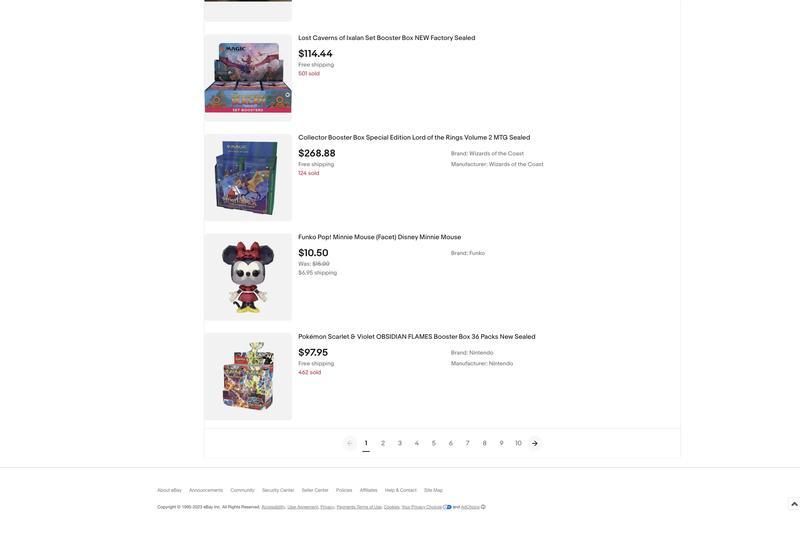 Task type: locate. For each thing, give the bounding box(es) containing it.
2 vertical spatial the
[[518, 161, 527, 168]]

0 horizontal spatial minnie
[[333, 234, 353, 241]]

brand: down pokémon scarlet & violet obsidian flames booster box 36 packs new sealed link
[[451, 350, 468, 357]]

box left 36 at the right bottom of the page
[[459, 334, 470, 341]]

36
[[472, 334, 479, 341]]

center inside seller center link
[[315, 488, 329, 494]]

shipping down $268.88
[[312, 161, 334, 168]]

manufacturer: for $97.95
[[451, 360, 488, 368]]

help & contact
[[385, 488, 417, 494]]

3 free from the top
[[299, 360, 310, 368]]

coast for brand: wizards of the coast free shipping
[[508, 150, 524, 157]]

2 vertical spatial box
[[459, 334, 470, 341]]

privacy down seller center link
[[321, 505, 335, 510]]

nintendo
[[470, 350, 494, 357], [489, 360, 513, 368]]

0 horizontal spatial the
[[435, 134, 445, 142]]

security center
[[262, 488, 294, 494]]

nintendo down new
[[489, 360, 513, 368]]

3 link
[[392, 436, 409, 453]]

1 manufacturer: from the top
[[451, 161, 488, 168]]

free inside $114.44 free shipping 501 sold
[[299, 61, 310, 68]]

center
[[280, 488, 294, 494], [315, 488, 329, 494]]

your
[[402, 505, 410, 510]]

, left user
[[285, 505, 286, 510]]

ebay inside about ebay link
[[171, 488, 182, 494]]

1 vertical spatial coast
[[528, 161, 544, 168]]

wizards down mtg
[[489, 161, 510, 168]]

ebay right about
[[171, 488, 182, 494]]

box left special at the top of page
[[353, 134, 365, 142]]

coast inside "manufacturer: wizards of the coast 124 sold"
[[528, 161, 544, 168]]

the inside brand: wizards of the coast free shipping
[[498, 150, 507, 157]]

box
[[402, 34, 414, 42], [353, 134, 365, 142], [459, 334, 470, 341]]

ebay
[[171, 488, 182, 494], [204, 505, 213, 510]]

brand: for $97.95
[[451, 350, 468, 357]]

0 vertical spatial booster
[[377, 34, 401, 42]]

manufacturer: down volume
[[451, 161, 488, 168]]

1 horizontal spatial booster
[[377, 34, 401, 42]]

, left payments
[[335, 505, 336, 510]]

2 manufacturer: from the top
[[451, 360, 488, 368]]

1 link
[[358, 436, 375, 453]]

sold inside $114.44 free shipping 501 sold
[[309, 70, 320, 77]]

navigation
[[342, 436, 543, 453]]

1 vertical spatial sealed
[[510, 134, 530, 142]]

1 minnie from the left
[[333, 234, 353, 241]]

2 brand: from the top
[[451, 250, 468, 257]]

1 horizontal spatial funko
[[470, 250, 485, 257]]

brand:
[[451, 150, 468, 157], [451, 250, 468, 257], [451, 350, 468, 357]]

booster right set
[[377, 34, 401, 42]]

1 vertical spatial the
[[498, 150, 507, 157]]

mouse
[[354, 234, 375, 241], [441, 234, 461, 241]]

2
[[489, 134, 492, 142], [381, 440, 385, 448]]

free up 501
[[299, 61, 310, 68]]

1 horizontal spatial center
[[315, 488, 329, 494]]

wizards down volume
[[470, 150, 491, 157]]

$15.00
[[313, 261, 330, 268]]

1 brand: from the top
[[451, 150, 468, 157]]

3 brand: from the top
[[451, 350, 468, 357]]

2 inside collector booster box special edition lord of the rings volume 2 mtg sealed link
[[489, 134, 492, 142]]

privacy right your
[[412, 505, 426, 510]]

0 vertical spatial sealed
[[455, 34, 476, 42]]

funko down funko pop! minnie mouse (facet) disney minnie mouse link
[[470, 250, 485, 257]]

the for brand:
[[498, 150, 507, 157]]

manufacturer: inside "manufacturer: wizards of the coast 124 sold"
[[451, 161, 488, 168]]

1 horizontal spatial &
[[396, 488, 399, 494]]

nintendo down 36 at the right bottom of the page
[[470, 350, 494, 357]]

free up 462
[[299, 360, 310, 368]]

the for manufacturer:
[[518, 161, 527, 168]]

nintendo inside manufacturer: nintendo 462 sold
[[489, 360, 513, 368]]

2 horizontal spatial booster
[[434, 334, 458, 341]]

0 horizontal spatial booster
[[328, 134, 352, 142]]

lost caverns of ixalan set booster box new factory sealed
[[299, 34, 476, 42]]

seller center link
[[302, 488, 336, 497]]

1 vertical spatial free
[[299, 161, 310, 168]]

brand: inside brand: nintendo free shipping
[[451, 350, 468, 357]]

funko pop! minnie mouse (facet) disney minnie mouse link
[[299, 234, 681, 242]]

of inside brand: wizards of the coast free shipping
[[492, 150, 497, 157]]

1 vertical spatial funko
[[470, 250, 485, 257]]

minnie right disney
[[420, 234, 440, 241]]

free inside brand: wizards of the coast free shipping
[[299, 161, 310, 168]]

2 vertical spatial brand:
[[451, 350, 468, 357]]

shipping down $97.95
[[312, 360, 334, 368]]

funko
[[299, 234, 316, 241], [470, 250, 485, 257]]

sold right 124
[[308, 170, 320, 177]]

, left the cookies link
[[382, 505, 383, 510]]

payments terms of use link
[[337, 505, 382, 510]]

0 vertical spatial free
[[299, 61, 310, 68]]

your privacy choices link
[[402, 505, 452, 510]]

0 vertical spatial coast
[[508, 150, 524, 157]]

0 vertical spatial sold
[[309, 70, 320, 77]]

& left violet
[[351, 334, 356, 341]]

1
[[365, 440, 367, 448]]

0 horizontal spatial coast
[[508, 150, 524, 157]]

about
[[158, 488, 170, 494]]

factory
[[431, 34, 453, 42]]

0 horizontal spatial privacy
[[321, 505, 335, 510]]

volume
[[464, 134, 487, 142]]

sealed right factory on the right of page
[[455, 34, 476, 42]]

2 mouse from the left
[[441, 234, 461, 241]]

center for security center
[[280, 488, 294, 494]]

booster right flames
[[434, 334, 458, 341]]

brand: nintendo free shipping
[[299, 350, 494, 368]]

$10.50
[[299, 248, 329, 260]]

2 free from the top
[[299, 161, 310, 168]]

0 vertical spatial brand:
[[451, 150, 468, 157]]

0 vertical spatial box
[[402, 34, 414, 42]]

$97.95
[[299, 347, 328, 359]]

1 horizontal spatial privacy
[[412, 505, 426, 510]]

shipping
[[312, 61, 334, 68], [312, 161, 334, 168], [314, 270, 337, 277], [312, 360, 334, 368]]

shipping inside brand: nintendo free shipping
[[312, 360, 334, 368]]

booster right collector
[[328, 134, 352, 142]]

box left new
[[402, 34, 414, 42]]

affiliates
[[360, 488, 378, 494]]

center inside "security center" link
[[280, 488, 294, 494]]

wizards inside "manufacturer: wizards of the coast 124 sold"
[[489, 161, 510, 168]]

manufacturer: inside manufacturer: nintendo 462 sold
[[451, 360, 488, 368]]

1 vertical spatial wizards
[[489, 161, 510, 168]]

0 vertical spatial wizards
[[470, 150, 491, 157]]

1 horizontal spatial mouse
[[441, 234, 461, 241]]

center right security
[[280, 488, 294, 494]]

0 vertical spatial funko
[[299, 234, 316, 241]]

1 vertical spatial sold
[[308, 170, 320, 177]]

124
[[299, 170, 307, 177]]

of for manufacturer:
[[512, 161, 517, 168]]

reserved.
[[241, 505, 261, 510]]

3
[[398, 440, 402, 448]]

0 horizontal spatial funko
[[299, 234, 316, 241]]

0 horizontal spatial 2
[[381, 440, 385, 448]]

0 vertical spatial manufacturer:
[[451, 161, 488, 168]]

shipping inside brand: funko was: $15.00 $6.95 shipping
[[314, 270, 337, 277]]

0 horizontal spatial center
[[280, 488, 294, 494]]

1 center from the left
[[280, 488, 294, 494]]

nintendo for manufacturer: nintendo 462 sold
[[489, 360, 513, 368]]

1 vertical spatial &
[[396, 488, 399, 494]]

1 vertical spatial brand:
[[451, 250, 468, 257]]

collector
[[299, 134, 327, 142]]

sold right 462
[[310, 369, 321, 377]]

2 right 1 link
[[381, 440, 385, 448]]

adchoice
[[461, 505, 480, 510]]

0 vertical spatial nintendo
[[470, 350, 494, 357]]

7 link
[[460, 436, 476, 453]]

0 horizontal spatial &
[[351, 334, 356, 341]]

site map
[[424, 488, 443, 494]]

manufacturer:
[[451, 161, 488, 168], [451, 360, 488, 368]]

manufacturer: down 36 at the right bottom of the page
[[451, 360, 488, 368]]

, left your
[[400, 505, 401, 510]]

help & contact link
[[385, 488, 424, 497]]

0 horizontal spatial mouse
[[354, 234, 375, 241]]

mtg
[[494, 134, 508, 142]]

booster
[[377, 34, 401, 42], [328, 134, 352, 142], [434, 334, 458, 341]]

privacy link
[[321, 505, 335, 510]]

1 horizontal spatial 2
[[489, 134, 492, 142]]

set
[[365, 34, 376, 42]]

,
[[285, 505, 286, 510], [318, 505, 319, 510], [335, 505, 336, 510], [382, 505, 383, 510], [400, 505, 401, 510]]

wizards for brand:
[[470, 150, 491, 157]]

free up 124
[[299, 161, 310, 168]]

sealed right new
[[515, 334, 536, 341]]

privacy
[[321, 505, 335, 510], [412, 505, 426, 510]]

1 horizontal spatial ebay
[[204, 505, 213, 510]]

2 link
[[375, 436, 392, 453]]

shipping down $114.44 on the left top of the page
[[312, 61, 334, 68]]

4 , from the left
[[382, 505, 383, 510]]

462
[[299, 369, 309, 377]]

2 vertical spatial booster
[[434, 334, 458, 341]]

1 mouse from the left
[[354, 234, 375, 241]]

of for lost
[[339, 34, 345, 42]]

free
[[299, 61, 310, 68], [299, 161, 310, 168], [299, 360, 310, 368]]

1 vertical spatial manufacturer:
[[451, 360, 488, 368]]

2 vertical spatial sold
[[310, 369, 321, 377]]

7
[[466, 440, 470, 448]]

center right seller
[[315, 488, 329, 494]]

1 horizontal spatial the
[[498, 150, 507, 157]]

sealed right mtg
[[510, 134, 530, 142]]

0 horizontal spatial box
[[353, 134, 365, 142]]

1 horizontal spatial box
[[402, 34, 414, 42]]

1 vertical spatial booster
[[328, 134, 352, 142]]

funko up $10.50
[[299, 234, 316, 241]]

1 horizontal spatial minnie
[[420, 234, 440, 241]]

new
[[500, 334, 513, 341]]

community link
[[231, 488, 262, 497]]

sealed
[[455, 34, 476, 42], [510, 134, 530, 142], [515, 334, 536, 341]]

2 center from the left
[[315, 488, 329, 494]]

funko pop! minnie mouse (facet) disney minnie mouse image
[[205, 234, 292, 321]]

sold inside manufacturer: nintendo 462 sold
[[310, 369, 321, 377]]

1995-
[[182, 505, 193, 510]]

sold right 501
[[309, 70, 320, 77]]

and adchoice
[[452, 505, 480, 510]]

center for seller center
[[315, 488, 329, 494]]

6 link
[[443, 436, 460, 453]]

brand: down rings
[[451, 150, 468, 157]]

2 , from the left
[[318, 505, 319, 510]]

lost caverns of ixalan set booster box new factory sealed link
[[299, 34, 681, 42]]

scarlet
[[328, 334, 349, 341]]

1 horizontal spatial coast
[[528, 161, 544, 168]]

1 vertical spatial ebay
[[204, 505, 213, 510]]

2 privacy from the left
[[412, 505, 426, 510]]

announcements link
[[189, 488, 231, 497]]

9 link
[[493, 436, 510, 453]]

ebay left inc.
[[204, 505, 213, 510]]

2 vertical spatial free
[[299, 360, 310, 368]]

2 left mtg
[[489, 134, 492, 142]]

the inside "manufacturer: wizards of the coast 124 sold"
[[518, 161, 527, 168]]

site
[[424, 488, 432, 494]]

coast inside brand: wizards of the coast free shipping
[[508, 150, 524, 157]]

minnie right pop!
[[333, 234, 353, 241]]

, left privacy link
[[318, 505, 319, 510]]

0 vertical spatial 2
[[489, 134, 492, 142]]

1 free from the top
[[299, 61, 310, 68]]

0 horizontal spatial ebay
[[171, 488, 182, 494]]

of inside "manufacturer: wizards of the coast 124 sold"
[[512, 161, 517, 168]]

disney
[[398, 234, 418, 241]]

coast
[[508, 150, 524, 157], [528, 161, 544, 168]]

brand: inside brand: wizards of the coast free shipping
[[451, 150, 468, 157]]

brand: down funko pop! minnie mouse (facet) disney minnie mouse link
[[451, 250, 468, 257]]

& right help at bottom
[[396, 488, 399, 494]]

1 vertical spatial 2
[[381, 440, 385, 448]]

nintendo inside brand: nintendo free shipping
[[470, 350, 494, 357]]

wizards inside brand: wizards of the coast free shipping
[[470, 150, 491, 157]]

2 horizontal spatial the
[[518, 161, 527, 168]]

0 vertical spatial ebay
[[171, 488, 182, 494]]

&
[[351, 334, 356, 341], [396, 488, 399, 494]]

shipping down $15.00
[[314, 270, 337, 277]]

1 vertical spatial nintendo
[[489, 360, 513, 368]]



Task type: describe. For each thing, give the bounding box(es) containing it.
obsidian
[[376, 334, 407, 341]]

501
[[299, 70, 307, 77]]

seller
[[302, 488, 314, 494]]

brand: for $268.88
[[451, 150, 468, 157]]

adchoice link
[[461, 505, 486, 510]]

lord
[[412, 134, 426, 142]]

2 horizontal spatial box
[[459, 334, 470, 341]]

security
[[262, 488, 279, 494]]

lost caverns of ixalan set booster box new factory sealed image
[[205, 43, 292, 113]]

policies
[[336, 488, 352, 494]]

accessibility link
[[262, 505, 285, 510]]

help
[[385, 488, 395, 494]]

about ebay
[[158, 488, 182, 494]]

edition
[[390, 134, 411, 142]]

brand: funko was: $15.00 $6.95 shipping
[[299, 250, 485, 277]]

2 vertical spatial sealed
[[515, 334, 536, 341]]

terms
[[357, 505, 368, 510]]

collector booster box special edition lord of the rings volume 2 mtg sealed link
[[299, 134, 681, 142]]

all
[[222, 505, 227, 510]]

flames
[[408, 334, 433, 341]]

site map link
[[424, 488, 451, 497]]

new
[[415, 34, 429, 42]]

was:
[[299, 261, 311, 268]]

brand: inside brand: funko was: $15.00 $6.95 shipping
[[451, 250, 468, 257]]

cookies
[[384, 505, 400, 510]]

user
[[288, 505, 296, 510]]

10
[[516, 440, 522, 448]]

(facet)
[[376, 234, 397, 241]]

5
[[432, 440, 436, 448]]

©
[[177, 505, 181, 510]]

accessibility
[[262, 505, 285, 510]]

4
[[415, 440, 419, 448]]

nintendo for brand: nintendo free shipping
[[470, 350, 494, 357]]

6
[[449, 440, 453, 448]]

violet
[[357, 334, 375, 341]]

manufacturer: wizards of the coast 124 sold
[[299, 161, 544, 177]]

lost
[[299, 34, 311, 42]]

agreement
[[298, 505, 318, 510]]

5 , from the left
[[400, 505, 401, 510]]

funko inside brand: funko was: $15.00 $6.95 shipping
[[470, 250, 485, 257]]

caverns
[[313, 34, 338, 42]]

collector booster box special edition lord of the rings volume 2 mtg sealed image
[[205, 134, 292, 221]]

pokémon scarlet & violet obsidian flames booster box 36 packs new sealed link
[[299, 334, 681, 342]]

$6.95
[[299, 270, 313, 277]]

copyright © 1995-2023 ebay inc. all rights reserved. accessibility , user agreement , privacy , payments terms of use , cookies , your privacy choices
[[158, 505, 442, 510]]

1 , from the left
[[285, 505, 286, 510]]

policies link
[[336, 488, 360, 497]]

affiliates link
[[360, 488, 385, 497]]

announcements
[[189, 488, 223, 494]]

navigation containing 1
[[342, 436, 543, 453]]

8 link
[[476, 436, 493, 453]]

booster inside pokémon scarlet & violet obsidian flames booster box 36 packs new sealed link
[[434, 334, 458, 341]]

manufacturer: for $268.88
[[451, 161, 488, 168]]

2 minnie from the left
[[420, 234, 440, 241]]

shipping inside $114.44 free shipping 501 sold
[[312, 61, 334, 68]]

about ebay link
[[158, 488, 189, 497]]

funko pop! minnie mouse (facet) disney minnie mouse
[[299, 234, 461, 241]]

booster inside lost caverns of ixalan set booster box new factory sealed link
[[377, 34, 401, 42]]

3 , from the left
[[335, 505, 336, 510]]

5 link
[[426, 436, 443, 453]]

booster inside collector booster box special edition lord of the rings volume 2 mtg sealed link
[[328, 134, 352, 142]]

wizards for manufacturer:
[[489, 161, 510, 168]]

0 vertical spatial &
[[351, 334, 356, 341]]

2 inside 2 link
[[381, 440, 385, 448]]

use
[[374, 505, 382, 510]]

copyright
[[158, 505, 176, 510]]

user agreement link
[[288, 505, 318, 510]]

10 link
[[510, 436, 527, 453]]

4 link
[[409, 436, 426, 453]]

special
[[366, 134, 389, 142]]

shipping inside brand: wizards of the coast free shipping
[[312, 161, 334, 168]]

0 vertical spatial the
[[435, 134, 445, 142]]

map
[[434, 488, 443, 494]]

inc.
[[214, 505, 221, 510]]

pokemon scarlet & violet obsidian flames 10 box elite trainer box sealed case image
[[205, 0, 292, 2]]

sold inside "manufacturer: wizards of the coast 124 sold"
[[308, 170, 320, 177]]

1 vertical spatial box
[[353, 134, 365, 142]]

coast for manufacturer: wizards of the coast 124 sold
[[528, 161, 544, 168]]

pokémon scarlet & violet obsidian flames booster box 36 packs new sealed
[[299, 334, 536, 341]]

$114.44 free shipping 501 sold
[[299, 48, 334, 77]]

security center link
[[262, 488, 302, 497]]

$114.44
[[299, 48, 333, 60]]

of for brand:
[[492, 150, 497, 157]]

pop!
[[318, 234, 332, 241]]

community
[[231, 488, 255, 494]]

1 privacy from the left
[[321, 505, 335, 510]]

manufacturer: nintendo 462 sold
[[299, 360, 513, 377]]

9
[[500, 440, 504, 448]]

pokémon scarlet & violet obsidian flames booster box 36 packs new sealed image
[[205, 334, 292, 421]]

packs
[[481, 334, 499, 341]]

payments
[[337, 505, 356, 510]]

rings
[[446, 134, 463, 142]]

2023
[[193, 505, 202, 510]]

free inside brand: nintendo free shipping
[[299, 360, 310, 368]]

ixalan
[[347, 34, 364, 42]]

8
[[483, 440, 487, 448]]

$268.88
[[299, 148, 336, 160]]

and
[[453, 505, 460, 510]]

seller center
[[302, 488, 329, 494]]



Task type: vqa. For each thing, say whether or not it's contained in the screenshot.
Ixalan
yes



